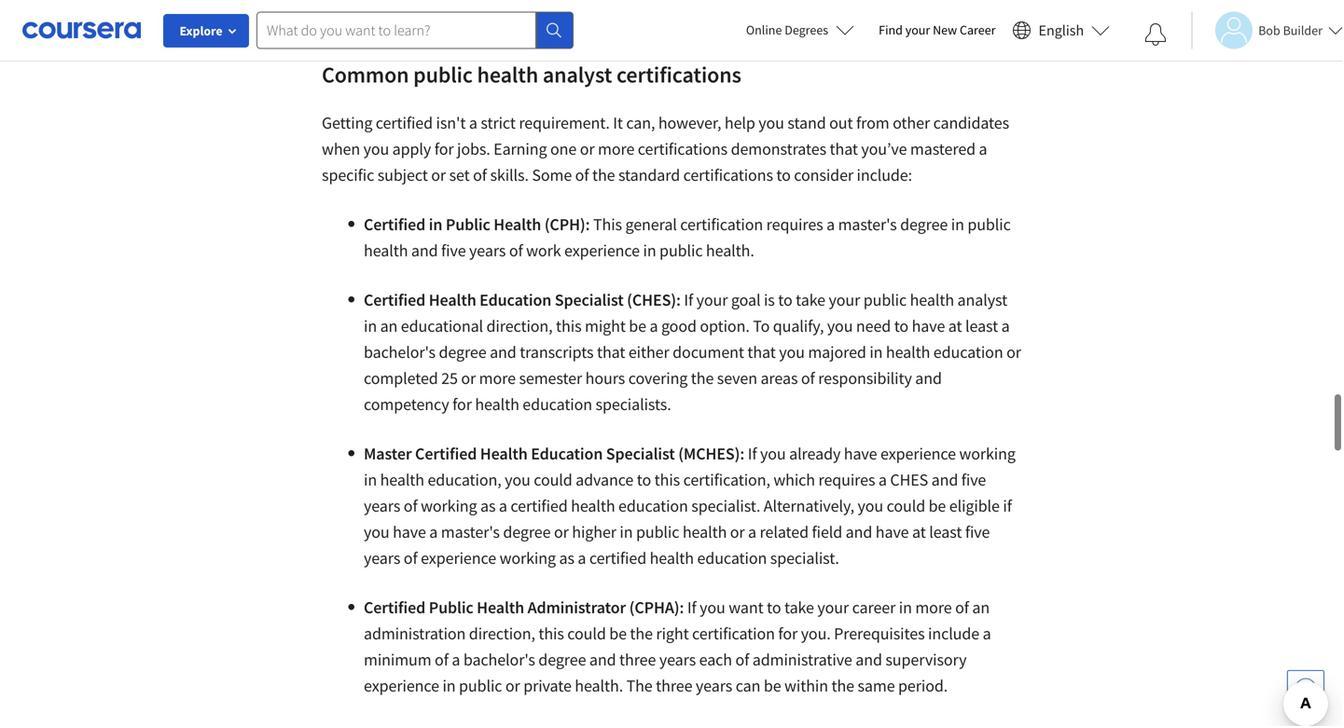Task type: describe. For each thing, give the bounding box(es) containing it.
areas
[[761, 368, 798, 389]]

from
[[856, 112, 890, 133]]

if for certified health education specialist (ches):
[[684, 290, 693, 311]]

the
[[626, 676, 653, 697]]

an inside 'if you want to take your career in more of an administration direction, this could be the right certification for you. prerequisites include a minimum of a bachelor's degree and three years each of administrative and supervisory experience in public or private health. the three years can be within the same period.'
[[972, 597, 990, 618]]

candidates
[[933, 112, 1009, 133]]

have inside if your goal is to take your public health analyst in an educational direction, this might be a good option. to qualify, you need to have at least a bachelor's degree and transcripts that either document that you majored in health education or completed 25 or more semester hours covering the seven areas of responsibility and competency for health education specialists.
[[912, 316, 945, 337]]

transcripts
[[520, 342, 594, 363]]

this for (cpha):
[[539, 624, 564, 645]]

isn't
[[436, 112, 466, 133]]

explore
[[180, 22, 222, 39]]

some
[[532, 165, 572, 186]]

online
[[746, 21, 782, 38]]

semester
[[519, 368, 582, 389]]

in right career
[[899, 597, 912, 618]]

if for certified public health administrator (cpha):
[[687, 597, 696, 618]]

certified for in
[[364, 214, 426, 235]]

degrees
[[785, 21, 828, 38]]

find your new career
[[879, 21, 996, 38]]

at inside if your goal is to take your public health analyst in an educational direction, this might be a good option. to qualify, you need to have at least a bachelor's degree and transcripts that either document that you majored in health education or completed 25 or more semester hours covering the seven areas of responsibility and competency for health education specialists.
[[948, 316, 962, 337]]

1 vertical spatial five
[[961, 470, 986, 491]]

if
[[1003, 496, 1012, 517]]

common public health analyst certifications
[[322, 61, 741, 89]]

your up need
[[829, 290, 860, 311]]

1 vertical spatial three
[[656, 676, 693, 697]]

you down master certified health education specialist (mches):
[[505, 470, 531, 491]]

administration
[[364, 624, 466, 645]]

requires inside this general certification requires a master's degree in public health and five years of work experience in public health.
[[766, 214, 823, 235]]

majored
[[808, 342, 866, 363]]

1 vertical spatial working
[[421, 496, 477, 517]]

years inside this general certification requires a master's degree in public health and five years of work experience in public health.
[[469, 240, 506, 261]]

is
[[764, 290, 775, 311]]

specific
[[322, 165, 374, 186]]

of down master
[[404, 496, 418, 517]]

of right 'set'
[[473, 165, 487, 186]]

years up administration
[[364, 548, 400, 569]]

in down the apply
[[429, 214, 442, 235]]

at inside if you already have experience working in health education, you could advance to this certification, which requires a ches and five years of working as a certified health education specialist. alternatively, you could be eligible if you have a master's degree or higher in public health or a related field and have at least five years of experience working as a certified health education specialist.
[[912, 522, 926, 543]]

and up same
[[856, 650, 882, 671]]

english button
[[1005, 0, 1118, 61]]

coursera image
[[22, 15, 141, 45]]

experience down education,
[[421, 548, 496, 569]]

0 vertical spatial analyst
[[543, 61, 612, 89]]

could inside 'if you want to take your career in more of an administration direction, this could be the right certification for you. prerequisites include a minimum of a bachelor's degree and three years each of administrative and supervisory experience in public or private health. the three years can be within the same period.'
[[567, 624, 606, 645]]

take inside if your goal is to take your public health analyst in an educational direction, this might be a good option. to qualify, you need to have at least a bachelor's degree and transcripts that either document that you majored in health education or completed 25 or more semester hours covering the seven areas of responsibility and competency for health education specialists.
[[796, 290, 826, 311]]

explore button
[[163, 14, 249, 48]]

certification inside this general certification requires a master's degree in public health and five years of work experience in public health.
[[680, 214, 763, 235]]

you right alternatively,
[[858, 496, 883, 517]]

certified inside getting certified isn't a strict requirement. it can, however, help you stand out from other candidates when you apply for jobs. earning one or more certifications demonstrates that you've mastered a specific subject or set of skills. some of the standard certifications to consider include:
[[376, 112, 433, 133]]

public up isn't
[[413, 61, 473, 89]]

years down each on the right
[[696, 676, 732, 697]]

to right is
[[778, 290, 793, 311]]

2 vertical spatial five
[[965, 522, 990, 543]]

administrative
[[753, 650, 852, 671]]

subject
[[377, 165, 428, 186]]

educational
[[401, 316, 483, 337]]

completed
[[364, 368, 438, 389]]

certified for public
[[364, 597, 426, 618]]

0 horizontal spatial that
[[597, 342, 625, 363]]

master certified health education specialist (mches):
[[364, 444, 748, 465]]

either
[[629, 342, 669, 363]]

the down '(cpha):'
[[630, 624, 653, 645]]

you've
[[861, 139, 907, 160]]

if for master certified health education specialist (mches):
[[748, 444, 757, 465]]

of right each on the right
[[736, 650, 749, 671]]

to right need
[[894, 316, 909, 337]]

field
[[812, 522, 842, 543]]

of up administration
[[404, 548, 418, 569]]

take inside 'if you want to take your career in more of an administration direction, this could be the right certification for you. prerequisites include a minimum of a bachelor's degree and three years each of administrative and supervisory experience in public or private health. the three years can be within the same period.'
[[784, 597, 814, 618]]

public inside if your goal is to take your public health analyst in an educational direction, this might be a good option. to qualify, you need to have at least a bachelor's degree and transcripts that either document that you majored in health education or completed 25 or more semester hours covering the seven areas of responsibility and competency for health education specialists.
[[864, 290, 907, 311]]

least inside if you already have experience working in health education, you could advance to this certification, which requires a ches and five years of working as a certified health education specialist. alternatively, you could be eligible if you have a master's degree or higher in public health or a related field and have at least five years of experience working as a certified health education specialist.
[[929, 522, 962, 543]]

and right ches
[[931, 470, 958, 491]]

each
[[699, 650, 732, 671]]

25
[[441, 368, 458, 389]]

certification inside 'if you want to take your career in more of an administration direction, this could be the right certification for you. prerequisites include a minimum of a bachelor's degree and three years each of administrative and supervisory experience in public or private health. the three years can be within the same period.'
[[692, 624, 775, 645]]

online degrees button
[[731, 9, 870, 50]]

this for specialist
[[654, 470, 680, 491]]

qualify,
[[773, 316, 824, 337]]

in up completed
[[364, 316, 377, 337]]

public down mastered
[[968, 214, 1011, 235]]

1 horizontal spatial that
[[748, 342, 776, 363]]

show notifications image
[[1145, 23, 1167, 46]]

seven
[[717, 368, 757, 389]]

consider
[[794, 165, 854, 186]]

when
[[322, 139, 360, 160]]

you down master
[[364, 522, 390, 543]]

hours
[[585, 368, 625, 389]]

one
[[550, 139, 577, 160]]

health left administrator
[[477, 597, 524, 618]]

0 vertical spatial specialist.
[[691, 496, 760, 517]]

strict
[[481, 112, 516, 133]]

and down administrator
[[589, 650, 616, 671]]

supervisory
[[886, 650, 967, 671]]

getting certified isn't a strict requirement. it can, however, help you stand out from other candidates when you apply for jobs. earning one or more certifications demonstrates that you've mastered a specific subject or set of skills. some of the standard certifications to consider include:
[[322, 112, 1009, 186]]

mastered
[[910, 139, 976, 160]]

have down master
[[393, 522, 426, 543]]

an inside if your goal is to take your public health analyst in an educational direction, this might be a good option. to qualify, you need to have at least a bachelor's degree and transcripts that either document that you majored in health education or completed 25 or more semester hours covering the seven areas of responsibility and competency for health education specialists.
[[380, 316, 398, 337]]

be right can
[[764, 676, 781, 697]]

skills.
[[490, 165, 529, 186]]

if you want to take your career in more of an administration direction, this could be the right certification for you. prerequisites include a minimum of a bachelor's degree and three years each of administrative and supervisory experience in public or private health. the three years can be within the same period.
[[364, 597, 991, 697]]

find
[[879, 21, 903, 38]]

1 vertical spatial specialist
[[606, 444, 675, 465]]

experience up ches
[[881, 444, 956, 465]]

experience inside 'if you want to take your career in more of an administration direction, this could be the right certification for you. prerequisites include a minimum of a bachelor's degree and three years each of administrative and supervisory experience in public or private health. the three years can be within the same period.'
[[364, 676, 439, 697]]

2 horizontal spatial working
[[959, 444, 1016, 465]]

it
[[613, 112, 623, 133]]

in right 'higher'
[[620, 522, 633, 543]]

(ches):
[[627, 290, 681, 311]]

for inside if your goal is to take your public health analyst in an educational direction, this might be a good option. to qualify, you need to have at least a bachelor's degree and transcripts that either document that you majored in health education or completed 25 or more semester hours covering the seven areas of responsibility and competency for health education specialists.
[[452, 394, 472, 415]]

five inside this general certification requires a master's degree in public health and five years of work experience in public health.
[[441, 240, 466, 261]]

bob
[[1259, 22, 1281, 39]]

(cpha):
[[629, 597, 684, 618]]

0 vertical spatial could
[[534, 470, 572, 491]]

bachelor's inside 'if you want to take your career in more of an administration direction, this could be the right certification for you. prerequisites include a minimum of a bachelor's degree and three years each of administrative and supervisory experience in public or private health. the three years can be within the same period.'
[[463, 650, 535, 671]]

public down general
[[660, 240, 703, 261]]

find your new career link
[[870, 19, 1005, 42]]

0 vertical spatial three
[[619, 650, 656, 671]]

if your goal is to take your public health analyst in an educational direction, this might be a good option. to qualify, you need to have at least a bachelor's degree and transcripts that either document that you majored in health education or completed 25 or more semester hours covering the seven areas of responsibility and competency for health education specialists.
[[364, 290, 1021, 415]]

document
[[673, 342, 744, 363]]

want
[[729, 597, 764, 618]]

period.
[[898, 676, 948, 697]]

include
[[928, 624, 980, 645]]

be inside if you already have experience working in health education, you could advance to this certification, which requires a ches and five years of working as a certified health education specialist. alternatively, you could be eligible if you have a master's degree or higher in public health or a related field and have at least five years of experience working as a certified health education specialist.
[[929, 496, 946, 517]]

1 vertical spatial could
[[887, 496, 925, 517]]

have right already
[[844, 444, 877, 465]]

health. inside 'if you want to take your career in more of an administration direction, this could be the right certification for you. prerequisites include a minimum of a bachelor's degree and three years each of administrative and supervisory experience in public or private health. the three years can be within the same period.'
[[575, 676, 623, 697]]

of up include
[[955, 597, 969, 618]]

however,
[[658, 112, 721, 133]]

(cph):
[[544, 214, 590, 235]]

(mches):
[[678, 444, 745, 465]]

certification,
[[683, 470, 770, 491]]

you right when at top
[[363, 139, 389, 160]]

need
[[856, 316, 891, 337]]

out
[[829, 112, 853, 133]]

standard
[[618, 165, 680, 186]]

certified for health
[[364, 290, 426, 311]]

master
[[364, 444, 412, 465]]

health up education,
[[480, 444, 528, 465]]

already
[[789, 444, 841, 465]]

and right the field on the right of the page
[[846, 522, 872, 543]]

of inside this general certification requires a master's degree in public health and five years of work experience in public health.
[[509, 240, 523, 261]]

alternatively,
[[764, 496, 854, 517]]

your inside 'if you want to take your career in more of an administration direction, this could be the right certification for you. prerequisites include a minimum of a bachelor's degree and three years each of administrative and supervisory experience in public or private health. the three years can be within the same period.'
[[817, 597, 849, 618]]

can,
[[626, 112, 655, 133]]

english
[[1039, 21, 1084, 40]]

minimum
[[364, 650, 431, 671]]

include:
[[857, 165, 912, 186]]

1 horizontal spatial as
[[559, 548, 575, 569]]

be down administrator
[[609, 624, 627, 645]]

within
[[785, 676, 828, 697]]

goal
[[731, 290, 761, 311]]



Task type: vqa. For each thing, say whether or not it's contained in the screenshot.
14
no



Task type: locate. For each thing, give the bounding box(es) containing it.
more inside 'if you want to take your career in more of an administration direction, this could be the right certification for you. prerequisites include a minimum of a bachelor's degree and three years each of administrative and supervisory experience in public or private health. the three years can be within the same period.'
[[915, 597, 952, 618]]

in down master
[[364, 470, 377, 491]]

certification down the want
[[692, 624, 775, 645]]

years down right
[[659, 650, 696, 671]]

certified
[[364, 214, 426, 235], [364, 290, 426, 311], [415, 444, 477, 465], [364, 597, 426, 618]]

1 vertical spatial education
[[531, 444, 603, 465]]

five down certified in public health (cph):
[[441, 240, 466, 261]]

if up certification, on the right of page
[[748, 444, 757, 465]]

education
[[934, 342, 1003, 363], [523, 394, 592, 415], [618, 496, 688, 517], [697, 548, 767, 569]]

competency
[[364, 394, 449, 415]]

of down administration
[[435, 650, 449, 671]]

least inside if your goal is to take your public health analyst in an educational direction, this might be a good option. to qualify, you need to have at least a bachelor's degree and transcripts that either document that you majored in health education or completed 25 or more semester hours covering the seven areas of responsibility and competency for health education specialists.
[[965, 316, 998, 337]]

0 vertical spatial bachelor's
[[364, 342, 436, 363]]

bob builder button
[[1191, 12, 1343, 49]]

1 vertical spatial least
[[929, 522, 962, 543]]

certifications down help
[[683, 165, 773, 186]]

analyst
[[543, 61, 612, 89], [958, 290, 1007, 311]]

right
[[656, 624, 689, 645]]

your up you.
[[817, 597, 849, 618]]

2 vertical spatial certifications
[[683, 165, 773, 186]]

more inside getting certified isn't a strict requirement. it can, however, help you stand out from other candidates when you apply for jobs. earning one or more certifications demonstrates that you've mastered a specific subject or set of skills. some of the standard certifications to consider include:
[[598, 139, 635, 160]]

for for getting certified isn't a strict requirement. it can, however, help you stand out from other candidates when you apply for jobs. earning one or more certifications demonstrates that you've mastered a specific subject or set of skills. some of the standard certifications to consider include:
[[434, 139, 454, 160]]

you up demonstrates
[[759, 112, 784, 133]]

this inside 'if you want to take your career in more of an administration direction, this could be the right certification for you. prerequisites include a minimum of a bachelor's degree and three years each of administrative and supervisory experience in public or private health. the three years can be within the same period.'
[[539, 624, 564, 645]]

public left private in the left of the page
[[459, 676, 502, 697]]

of inside if your goal is to take your public health analyst in an educational direction, this might be a good option. to qualify, you need to have at least a bachelor's degree and transcripts that either document that you majored in health education or completed 25 or more semester hours covering the seven areas of responsibility and competency for health education specialists.
[[801, 368, 815, 389]]

requires down already
[[819, 470, 875, 491]]

if you already have experience working in health education, you could advance to this certification, which requires a ches and five years of working as a certified health education specialist. alternatively, you could be eligible if you have a master's degree or higher in public health or a related field and have at least five years of experience working as a certified health education specialist.
[[364, 444, 1016, 569]]

for down the 25
[[452, 394, 472, 415]]

degree down include:
[[900, 214, 948, 235]]

1 horizontal spatial health.
[[706, 240, 754, 261]]

to inside getting certified isn't a strict requirement. it can, however, help you stand out from other candidates when you apply for jobs. earning one or more certifications demonstrates that you've mastered a specific subject or set of skills. some of the standard certifications to consider include:
[[776, 165, 791, 186]]

have right need
[[912, 316, 945, 337]]

that up hours on the bottom of the page
[[597, 342, 625, 363]]

0 horizontal spatial working
[[421, 496, 477, 517]]

career
[[852, 597, 896, 618]]

can
[[736, 676, 761, 697]]

administrator
[[528, 597, 626, 618]]

and inside this general certification requires a master's degree in public health and five years of work experience in public health.
[[411, 240, 438, 261]]

help
[[725, 112, 755, 133]]

1 vertical spatial direction,
[[469, 624, 535, 645]]

experience inside this general certification requires a master's degree in public health and five years of work experience in public health.
[[564, 240, 640, 261]]

in down general
[[643, 240, 656, 261]]

direction, down certified health education specialist (ches):
[[486, 316, 553, 337]]

0 vertical spatial specialist
[[555, 290, 624, 311]]

2 vertical spatial certified
[[589, 548, 647, 569]]

0 horizontal spatial bachelor's
[[364, 342, 436, 363]]

as down 'higher'
[[559, 548, 575, 569]]

1 vertical spatial at
[[912, 522, 926, 543]]

higher
[[572, 522, 617, 543]]

certified public health administrator (cpha):
[[364, 597, 684, 618]]

if inside 'if you want to take your career in more of an administration direction, this could be the right certification for you. prerequisites include a minimum of a bachelor's degree and three years each of administrative and supervisory experience in public or private health. the three years can be within the same period.'
[[687, 597, 696, 618]]

this general certification requires a master's degree in public health and five years of work experience in public health.
[[364, 214, 1011, 261]]

certification right general
[[680, 214, 763, 235]]

this
[[593, 214, 622, 235]]

be
[[629, 316, 646, 337], [929, 496, 946, 517], [609, 624, 627, 645], [764, 676, 781, 697]]

degree
[[900, 214, 948, 235], [439, 342, 487, 363], [503, 522, 551, 543], [539, 650, 586, 671]]

to
[[753, 316, 770, 337]]

working up "eligible"
[[959, 444, 1016, 465]]

of right the areas
[[801, 368, 815, 389]]

for
[[434, 139, 454, 160], [452, 394, 472, 415], [778, 624, 798, 645]]

bachelor's
[[364, 342, 436, 363], [463, 650, 535, 671]]

0 horizontal spatial at
[[912, 522, 926, 543]]

for inside getting certified isn't a strict requirement. it can, however, help you stand out from other candidates when you apply for jobs. earning one or more certifications demonstrates that you've mastered a specific subject or set of skills. some of the standard certifications to consider include:
[[434, 139, 454, 160]]

0 vertical spatial master's
[[838, 214, 897, 235]]

health. inside this general certification requires a master's degree in public health and five years of work experience in public health.
[[706, 240, 754, 261]]

the inside if your goal is to take your public health analyst in an educational direction, this might be a good option. to qualify, you need to have at least a bachelor's degree and transcripts that either document that you majored in health education or completed 25 or more semester hours covering the seven areas of responsibility and competency for health education specialists.
[[691, 368, 714, 389]]

0 vertical spatial certified
[[376, 112, 433, 133]]

certifications up however,
[[617, 61, 741, 89]]

the left same
[[832, 676, 854, 697]]

to
[[776, 165, 791, 186], [778, 290, 793, 311], [894, 316, 909, 337], [637, 470, 651, 491], [767, 597, 781, 618]]

education down work
[[480, 290, 552, 311]]

2 vertical spatial this
[[539, 624, 564, 645]]

certified down master certified health education specialist (mches):
[[511, 496, 568, 517]]

None search field
[[257, 12, 574, 49]]

2 horizontal spatial that
[[830, 139, 858, 160]]

your inside find your new career link
[[906, 21, 930, 38]]

your up option.
[[696, 290, 728, 311]]

career
[[960, 21, 996, 38]]

private
[[523, 676, 572, 697]]

master's down include:
[[838, 214, 897, 235]]

good
[[661, 316, 697, 337]]

that
[[830, 139, 858, 160], [597, 342, 625, 363], [748, 342, 776, 363]]

in
[[429, 214, 442, 235], [951, 214, 964, 235], [643, 240, 656, 261], [364, 316, 377, 337], [870, 342, 883, 363], [364, 470, 377, 491], [620, 522, 633, 543], [899, 597, 912, 618], [443, 676, 456, 697]]

advance
[[576, 470, 634, 491]]

have
[[912, 316, 945, 337], [844, 444, 877, 465], [393, 522, 426, 543], [876, 522, 909, 543]]

specialist up advance
[[606, 444, 675, 465]]

online degrees
[[746, 21, 828, 38]]

1 vertical spatial this
[[654, 470, 680, 491]]

certified
[[376, 112, 433, 133], [511, 496, 568, 517], [589, 548, 647, 569]]

0 horizontal spatial master's
[[441, 522, 500, 543]]

specialists.
[[596, 394, 671, 415]]

specialist up might
[[555, 290, 624, 311]]

you down qualify,
[[779, 342, 805, 363]]

if inside if you already have experience working in health education, you could advance to this certification, which requires a ches and five years of working as a certified health education specialist. alternatively, you could be eligible if you have a master's degree or higher in public health or a related field and have at least five years of experience working as a certified health education specialist.
[[748, 444, 757, 465]]

take
[[796, 290, 826, 311], [784, 597, 814, 618]]

certified health education specialist (ches):
[[364, 290, 681, 311]]

in down administration
[[443, 676, 456, 697]]

education
[[480, 290, 552, 311], [531, 444, 603, 465]]

experience
[[564, 240, 640, 261], [881, 444, 956, 465], [421, 548, 496, 569], [364, 676, 439, 697]]

certified up administration
[[364, 597, 426, 618]]

a inside this general certification requires a master's degree in public health and five years of work experience in public health.
[[827, 214, 835, 235]]

general
[[625, 214, 677, 235]]

public inside if you already have experience working in health education, you could advance to this certification, which requires a ches and five years of working as a certified health education specialist. alternatively, you could be eligible if you have a master's degree or higher in public health or a related field and have at least five years of experience working as a certified health education specialist.
[[636, 522, 679, 543]]

an left educational
[[380, 316, 398, 337]]

0 vertical spatial at
[[948, 316, 962, 337]]

1 vertical spatial more
[[479, 368, 516, 389]]

as
[[480, 496, 496, 517], [559, 548, 575, 569]]

2 vertical spatial if
[[687, 597, 696, 618]]

0 horizontal spatial specialist.
[[691, 496, 760, 517]]

getting
[[322, 112, 372, 133]]

common
[[322, 61, 409, 89]]

0 vertical spatial public
[[446, 214, 490, 235]]

1 vertical spatial requires
[[819, 470, 875, 491]]

and right responsibility
[[915, 368, 942, 389]]

0 horizontal spatial as
[[480, 496, 496, 517]]

1 vertical spatial for
[[452, 394, 472, 415]]

specialist. down 'related'
[[770, 548, 839, 569]]

degree left 'higher'
[[503, 522, 551, 543]]

1 vertical spatial analyst
[[958, 290, 1007, 311]]

analyst inside if your goal is to take your public health analyst in an educational direction, this might be a good option. to qualify, you need to have at least a bachelor's degree and transcripts that either document that you majored in health education or completed 25 or more semester hours covering the seven areas of responsibility and competency for health education specialists.
[[958, 290, 1007, 311]]

as down education,
[[480, 496, 496, 517]]

be inside if your goal is to take your public health analyst in an educational direction, this might be a good option. to qualify, you need to have at least a bachelor's degree and transcripts that either document that you majored in health education or completed 25 or more semester hours covering the seven areas of responsibility and competency for health education specialists.
[[629, 316, 646, 337]]

degree inside 'if you want to take your career in more of an administration direction, this could be the right certification for you. prerequisites include a minimum of a bachelor's degree and three years each of administrative and supervisory experience in public or private health. the three years can be within the same period.'
[[539, 650, 586, 671]]

1 vertical spatial an
[[972, 597, 990, 618]]

0 horizontal spatial analyst
[[543, 61, 612, 89]]

demonstrates
[[731, 139, 826, 160]]

other
[[893, 112, 930, 133]]

which
[[774, 470, 815, 491]]

health inside this general certification requires a master's degree in public health and five years of work experience in public health.
[[364, 240, 408, 261]]

that inside getting certified isn't a strict requirement. it can, however, help you stand out from other candidates when you apply for jobs. earning one or more certifications demonstrates that you've mastered a specific subject or set of skills. some of the standard certifications to consider include:
[[830, 139, 858, 160]]

1 vertical spatial certification
[[692, 624, 775, 645]]

this up transcripts
[[556, 316, 582, 337]]

more
[[598, 139, 635, 160], [479, 368, 516, 389], [915, 597, 952, 618]]

five up "eligible"
[[961, 470, 986, 491]]

1 vertical spatial take
[[784, 597, 814, 618]]

health up work
[[494, 214, 541, 235]]

0 vertical spatial more
[[598, 139, 635, 160]]

1 horizontal spatial bachelor's
[[463, 650, 535, 671]]

2 horizontal spatial more
[[915, 597, 952, 618]]

2 vertical spatial could
[[567, 624, 606, 645]]

direction, down certified public health administrator (cpha):
[[469, 624, 535, 645]]

certified up education,
[[415, 444, 477, 465]]

if inside if your goal is to take your public health analyst in an educational direction, this might be a good option. to qualify, you need to have at least a bachelor's degree and transcripts that either document that you majored in health education or completed 25 or more semester hours covering the seven areas of responsibility and competency for health education specialists.
[[684, 290, 693, 311]]

direction, inside 'if you want to take your career in more of an administration direction, this could be the right certification for you. prerequisites include a minimum of a bachelor's degree and three years each of administrative and supervisory experience in public or private health. the three years can be within the same period.'
[[469, 624, 535, 645]]

work
[[526, 240, 561, 261]]

working down education,
[[421, 496, 477, 517]]

0 vertical spatial education
[[480, 290, 552, 311]]

1 vertical spatial if
[[748, 444, 757, 465]]

0 vertical spatial health.
[[706, 240, 754, 261]]

the inside getting certified isn't a strict requirement. it can, however, help you stand out from other candidates when you apply for jobs. earning one or more certifications demonstrates that you've mastered a specific subject or set of skills. some of the standard certifications to consider include:
[[592, 165, 615, 186]]

2 vertical spatial more
[[915, 597, 952, 618]]

the
[[592, 165, 615, 186], [691, 368, 714, 389], [630, 624, 653, 645], [832, 676, 854, 697]]

more inside if your goal is to take your public health analyst in an educational direction, this might be a good option. to qualify, you need to have at least a bachelor's degree and transcripts that either document that you majored in health education or completed 25 or more semester hours covering the seven areas of responsibility and competency for health education specialists.
[[479, 368, 516, 389]]

option.
[[700, 316, 750, 337]]

to down demonstrates
[[776, 165, 791, 186]]

0 vertical spatial take
[[796, 290, 826, 311]]

bachelor's up completed
[[364, 342, 436, 363]]

bachelor's up private in the left of the page
[[463, 650, 535, 671]]

requires down consider on the top right
[[766, 214, 823, 235]]

five
[[441, 240, 466, 261], [961, 470, 986, 491], [965, 522, 990, 543]]

you.
[[801, 624, 831, 645]]

0 vertical spatial least
[[965, 316, 998, 337]]

1 horizontal spatial certified
[[511, 496, 568, 517]]

help center image
[[1295, 678, 1317, 701]]

specialist. down certification, on the right of page
[[691, 496, 760, 517]]

requires inside if you already have experience working in health education, you could advance to this certification, which requires a ches and five years of working as a certified health education specialist. alternatively, you could be eligible if you have a master's degree or higher in public health or a related field and have at least five years of experience working as a certified health education specialist.
[[819, 470, 875, 491]]

this inside if your goal is to take your public health analyst in an educational direction, this might be a good option. to qualify, you need to have at least a bachelor's degree and transcripts that either document that you majored in health education or completed 25 or more semester hours covering the seven areas of responsibility and competency for health education specialists.
[[556, 316, 582, 337]]

health. up goal
[[706, 240, 754, 261]]

certified up educational
[[364, 290, 426, 311]]

2 vertical spatial working
[[500, 548, 556, 569]]

bachelor's inside if your goal is to take your public health analyst in an educational direction, this might be a good option. to qualify, you need to have at least a bachelor's degree and transcripts that either document that you majored in health education or completed 25 or more semester hours covering the seven areas of responsibility and competency for health education specialists.
[[364, 342, 436, 363]]

1 horizontal spatial least
[[965, 316, 998, 337]]

1 horizontal spatial working
[[500, 548, 556, 569]]

to inside if you already have experience working in health education, you could advance to this certification, which requires a ches and five years of working as a certified health education specialist. alternatively, you could be eligible if you have a master's degree or higher in public health or a related field and have at least five years of experience working as a certified health education specialist.
[[637, 470, 651, 491]]

1 horizontal spatial analyst
[[958, 290, 1007, 311]]

degree up private in the left of the page
[[539, 650, 586, 671]]

you up majored
[[827, 316, 853, 337]]

and left transcripts
[[490, 342, 516, 363]]

degree inside if your goal is to take your public health analyst in an educational direction, this might be a good option. to qualify, you need to have at least a bachelor's degree and transcripts that either document that you majored in health education or completed 25 or more semester hours covering the seven areas of responsibility and competency for health education specialists.
[[439, 342, 487, 363]]

certified in public health (cph):
[[364, 214, 593, 235]]

specialist
[[555, 290, 624, 311], [606, 444, 675, 465]]

health
[[477, 61, 538, 89], [364, 240, 408, 261], [910, 290, 954, 311], [886, 342, 930, 363], [475, 394, 519, 415], [380, 470, 424, 491], [571, 496, 615, 517], [683, 522, 727, 543], [650, 548, 694, 569]]

1 vertical spatial specialist.
[[770, 548, 839, 569]]

degree inside this general certification requires a master's degree in public health and five years of work experience in public health.
[[900, 214, 948, 235]]

2 horizontal spatial certified
[[589, 548, 647, 569]]

to inside 'if you want to take your career in more of an administration direction, this could be the right certification for you. prerequisites include a minimum of a bachelor's degree and three years each of administrative and supervisory experience in public or private health. the three years can be within the same period.'
[[767, 597, 781, 618]]

have down ches
[[876, 522, 909, 543]]

working up certified public health administrator (cpha):
[[500, 548, 556, 569]]

years
[[469, 240, 506, 261], [364, 496, 400, 517], [364, 548, 400, 569], [659, 650, 696, 671], [696, 676, 732, 697]]

certified down 'higher'
[[589, 548, 647, 569]]

public up need
[[864, 290, 907, 311]]

0 vertical spatial this
[[556, 316, 582, 337]]

could down master certified health education specialist (mches):
[[534, 470, 572, 491]]

five down "eligible"
[[965, 522, 990, 543]]

1 horizontal spatial master's
[[838, 214, 897, 235]]

more right the 25
[[479, 368, 516, 389]]

working
[[959, 444, 1016, 465], [421, 496, 477, 517], [500, 548, 556, 569]]

could down ches
[[887, 496, 925, 517]]

2 vertical spatial for
[[778, 624, 798, 645]]

set
[[449, 165, 470, 186]]

0 vertical spatial working
[[959, 444, 1016, 465]]

0 horizontal spatial health.
[[575, 676, 623, 697]]

What do you want to learn? text field
[[257, 12, 536, 49]]

related
[[760, 522, 809, 543]]

builder
[[1283, 22, 1323, 39]]

1 vertical spatial as
[[559, 548, 575, 569]]

this inside if you already have experience working in health education, you could advance to this certification, which requires a ches and five years of working as a certified health education specialist. alternatively, you could be eligible if you have a master's degree or higher in public health or a related field and have at least five years of experience working as a certified health education specialist.
[[654, 470, 680, 491]]

public up administration
[[429, 597, 474, 618]]

0 vertical spatial requires
[[766, 214, 823, 235]]

for left you.
[[778, 624, 798, 645]]

same
[[858, 676, 895, 697]]

1 vertical spatial bachelor's
[[463, 650, 535, 671]]

0 horizontal spatial certified
[[376, 112, 433, 133]]

in down need
[[870, 342, 883, 363]]

master's
[[838, 214, 897, 235], [441, 522, 500, 543]]

master's inside if you already have experience working in health education, you could advance to this certification, which requires a ches and five years of working as a certified health education specialist. alternatively, you could be eligible if you have a master's degree or higher in public health or a related field and have at least five years of experience working as a certified health education specialist.
[[441, 522, 500, 543]]

stand
[[788, 112, 826, 133]]

take up qualify,
[[796, 290, 826, 311]]

0 vertical spatial five
[[441, 240, 466, 261]]

at down ches
[[912, 522, 926, 543]]

direction, inside if your goal is to take your public health analyst in an educational direction, this might be a good option. to qualify, you need to have at least a bachelor's degree and transcripts that either document that you majored in health education or completed 25 or more semester hours covering the seven areas of responsibility and competency for health education specialists.
[[486, 316, 553, 337]]

1 vertical spatial master's
[[441, 522, 500, 543]]

0 vertical spatial as
[[480, 496, 496, 517]]

0 horizontal spatial more
[[479, 368, 516, 389]]

0 horizontal spatial least
[[929, 522, 962, 543]]

years down master
[[364, 496, 400, 517]]

0 vertical spatial certifications
[[617, 61, 741, 89]]

health. left the
[[575, 676, 623, 697]]

master's down education,
[[441, 522, 500, 543]]

0 vertical spatial if
[[684, 290, 693, 311]]

requirement.
[[519, 112, 610, 133]]

public down 'set'
[[446, 214, 490, 235]]

1 horizontal spatial an
[[972, 597, 990, 618]]

or inside 'if you want to take your career in more of an administration direction, this could be the right certification for you. prerequisites include a minimum of a bachelor's degree and three years each of administrative and supervisory experience in public or private health. the three years can be within the same period.'
[[505, 676, 520, 697]]

for inside 'if you want to take your career in more of an administration direction, this could be the right certification for you. prerequisites include a minimum of a bachelor's degree and three years each of administrative and supervisory experience in public or private health. the three years can be within the same period.'
[[778, 624, 798, 645]]

public inside 'if you want to take your career in more of an administration direction, this could be the right certification for you. prerequisites include a minimum of a bachelor's degree and three years each of administrative and supervisory experience in public or private health. the three years can be within the same period.'
[[459, 676, 502, 697]]

of right the some
[[575, 165, 589, 186]]

covering
[[628, 368, 688, 389]]

that down to at the right top of the page
[[748, 342, 776, 363]]

public
[[446, 214, 490, 235], [429, 597, 474, 618]]

for for if you want to take your career in more of an administration direction, this could be the right certification for you. prerequisites include a minimum of a bachelor's degree and three years each of administrative and supervisory experience in public or private health. the three years can be within the same period.
[[778, 624, 798, 645]]

years down certified in public health (cph):
[[469, 240, 506, 261]]

1 vertical spatial certifications
[[638, 139, 728, 160]]

this down (mches):
[[654, 470, 680, 491]]

1 horizontal spatial specialist.
[[770, 548, 839, 569]]

ches
[[890, 470, 928, 491]]

1 horizontal spatial more
[[598, 139, 635, 160]]

experience down this
[[564, 240, 640, 261]]

certifications
[[617, 61, 741, 89], [638, 139, 728, 160], [683, 165, 773, 186]]

0 horizontal spatial an
[[380, 316, 398, 337]]

education,
[[428, 470, 502, 491]]

1 horizontal spatial at
[[948, 316, 962, 337]]

1 vertical spatial public
[[429, 597, 474, 618]]

degree inside if you already have experience working in health education, you could advance to this certification, which requires a ches and five years of working as a certified health education specialist. alternatively, you could be eligible if you have a master's degree or higher in public health or a related field and have at least five years of experience working as a certified health education specialist.
[[503, 522, 551, 543]]

of
[[473, 165, 487, 186], [575, 165, 589, 186], [509, 240, 523, 261], [801, 368, 815, 389], [404, 496, 418, 517], [404, 548, 418, 569], [955, 597, 969, 618], [435, 650, 449, 671], [736, 650, 749, 671]]

be left "eligible"
[[929, 496, 946, 517]]

a
[[469, 112, 477, 133], [979, 139, 987, 160], [827, 214, 835, 235], [650, 316, 658, 337], [1001, 316, 1010, 337], [879, 470, 887, 491], [499, 496, 507, 517], [429, 522, 438, 543], [748, 522, 757, 543], [578, 548, 586, 569], [983, 624, 991, 645], [452, 650, 460, 671]]

you inside 'if you want to take your career in more of an administration direction, this could be the right certification for you. prerequisites include a minimum of a bachelor's degree and three years each of administrative and supervisory experience in public or private health. the three years can be within the same period.'
[[700, 597, 725, 618]]

1 vertical spatial health.
[[575, 676, 623, 697]]

0 vertical spatial an
[[380, 316, 398, 337]]

earning
[[494, 139, 547, 160]]

take up you.
[[784, 597, 814, 618]]

1 vertical spatial certified
[[511, 496, 568, 517]]

of left work
[[509, 240, 523, 261]]

0 vertical spatial certification
[[680, 214, 763, 235]]

more up include
[[915, 597, 952, 618]]

0 vertical spatial for
[[434, 139, 454, 160]]

requires
[[766, 214, 823, 235], [819, 470, 875, 491]]

in down mastered
[[951, 214, 964, 235]]

you up which
[[760, 444, 786, 465]]

prerequisites
[[834, 624, 925, 645]]

0 vertical spatial direction,
[[486, 316, 553, 337]]

health up educational
[[429, 290, 476, 311]]

master's inside this general certification requires a master's degree in public health and five years of work experience in public health.
[[838, 214, 897, 235]]

certified up the apply
[[376, 112, 433, 133]]



